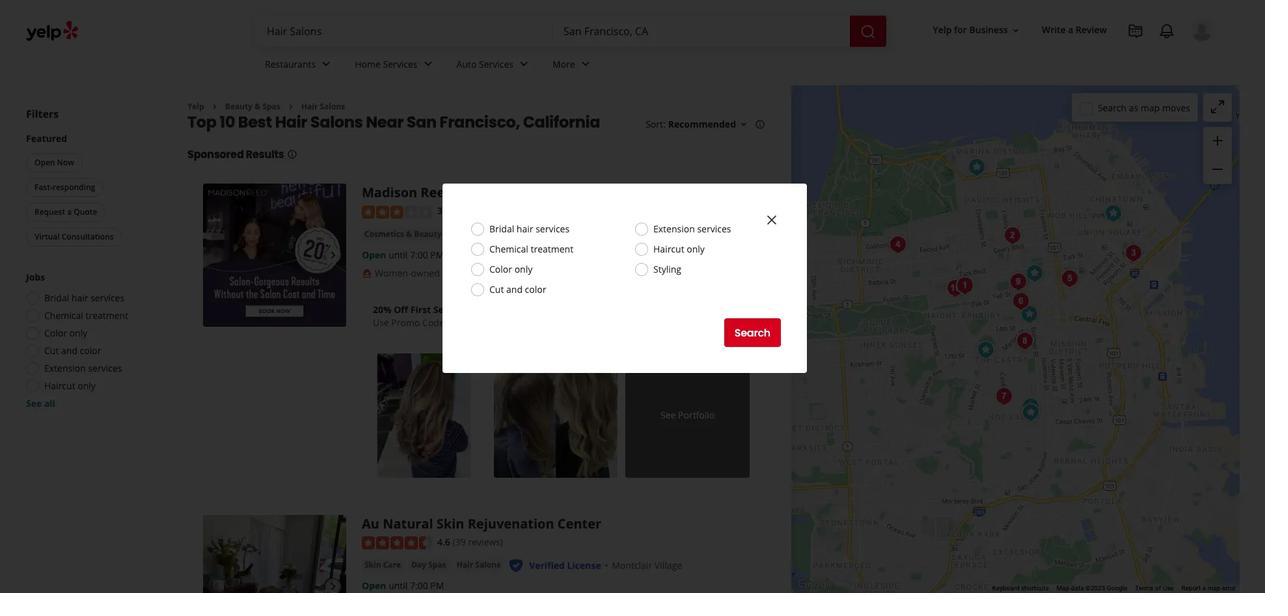 Task type: describe. For each thing, give the bounding box(es) containing it.
yelp link
[[188, 101, 204, 112]]

request
[[35, 206, 65, 217]]

sort:
[[646, 118, 666, 130]]

b parlor image
[[1012, 328, 1038, 354]]

day spas link
[[409, 559, 449, 572]]

1 horizontal spatial madison reed hair color bar - hayes valley image
[[1022, 260, 1048, 286]]

cosmetics & beauty supply
[[365, 228, 470, 239]]

verified for bar
[[553, 228, 589, 241]]

reed
[[421, 184, 453, 201]]

yelp for business
[[933, 24, 1008, 36]]

search image
[[861, 24, 876, 39]]

-
[[551, 184, 555, 201]]

1 vertical spatial color
[[80, 344, 101, 357]]

service
[[433, 303, 466, 316]]

1 vertical spatial 20%
[[545, 316, 563, 329]]

0 vertical spatial beauty
[[225, 101, 253, 112]]

lisa's lash image
[[1018, 400, 1044, 426]]

day spas button
[[409, 559, 449, 572]]

(39
[[453, 536, 466, 548]]

cosmetics & beauty supply link
[[362, 228, 473, 241]]

2 vertical spatial color
[[44, 327, 67, 339]]

enzi hair image
[[973, 337, 999, 363]]

haircut only inside search dialog
[[654, 243, 705, 255]]

san
[[407, 112, 437, 133]]

1 horizontal spatial skin
[[437, 515, 464, 532]]

business
[[970, 24, 1008, 36]]

1 vertical spatial chemical
[[44, 309, 83, 322]]

3.2
[[438, 205, 453, 217]]

lombard beauty salon image
[[964, 154, 990, 180]]

map
[[1057, 585, 1070, 592]]

shortcuts
[[1022, 585, 1049, 592]]

services for home services
[[383, 58, 418, 70]]

0 horizontal spatial madison reed hair color bar - hayes valley image
[[203, 184, 346, 327]]

natural
[[383, 515, 433, 532]]

report a map error
[[1182, 585, 1236, 592]]

certified
[[519, 267, 555, 279]]

©2023
[[1086, 585, 1106, 592]]

keyboard
[[993, 585, 1020, 592]]

home services link
[[345, 47, 446, 85]]

0 vertical spatial spas
[[263, 101, 280, 112]]

16 women owned v2 image
[[362, 268, 372, 279]]

search dialog
[[0, 0, 1266, 593]]

24 chevron down v2 image for home services
[[420, 56, 436, 72]]

results
[[246, 147, 284, 162]]

0 vertical spatial color
[[488, 184, 522, 201]]

2 slideshow element from the top
[[203, 515, 346, 593]]

0 vertical spatial 20%
[[373, 303, 392, 316]]

1 horizontal spatial 16 info v2 image
[[755, 119, 766, 130]]

request a quote
[[35, 206, 97, 217]]

spas inside button
[[429, 559, 446, 570]]

salons left 24 verified filled v2 image
[[499, 228, 524, 239]]

virtual consultations button
[[26, 227, 122, 247]]

of
[[1156, 585, 1162, 592]]

beauty & spas link
[[225, 101, 280, 112]]

see for see all
[[26, 397, 42, 410]]

skin care button
[[362, 559, 404, 572]]

keyboard shortcuts button
[[993, 584, 1049, 593]]

4.6 (39 reviews)
[[438, 536, 503, 548]]

au natural skin rejuvenation center link
[[362, 515, 602, 532]]

first
[[411, 303, 431, 316]]

search for search as map moves
[[1098, 101, 1127, 114]]

1 vertical spatial bridal hair services
[[44, 292, 124, 304]]

now
[[57, 157, 74, 168]]

write
[[1042, 24, 1066, 36]]

search button
[[724, 318, 781, 347]]

pm for natural
[[431, 580, 444, 592]]

bridal inside search dialog
[[490, 223, 514, 235]]

google
[[1107, 585, 1128, 592]]

0 horizontal spatial extension
[[44, 362, 86, 374]]

off
[[394, 303, 408, 316]]

cosmetics & beauty supply button
[[362, 228, 473, 241]]

extension services inside search dialog
[[654, 223, 731, 235]]

operated
[[451, 267, 490, 279]]

4.6 star rating image
[[362, 537, 432, 550]]

10
[[220, 112, 235, 133]]

cut inside search dialog
[[490, 283, 504, 296]]

david james image
[[1006, 269, 1032, 295]]

1 vertical spatial cut and color
[[44, 344, 101, 357]]

report a map error link
[[1182, 585, 1236, 592]]

color inside search dialog
[[525, 283, 547, 296]]

map data ©2023 google
[[1057, 585, 1128, 592]]

hair right the supply
[[480, 228, 497, 239]]

3.2 star rating image
[[362, 206, 432, 219]]

center
[[558, 515, 602, 532]]

1 vertical spatial extension services
[[44, 362, 122, 374]]

16 chevron right v2 image
[[286, 101, 296, 112]]

1 slideshow element from the top
[[203, 184, 346, 327]]

16 chevron down v2 image
[[1011, 25, 1021, 36]]

best
[[238, 112, 272, 133]]

professionals
[[558, 267, 615, 279]]

skin care link
[[362, 559, 404, 572]]

little sparrow salon & barber image
[[952, 273, 978, 299]]

studio estrada image
[[1008, 288, 1034, 314]]

'newclient20'
[[447, 316, 512, 329]]

more
[[553, 58, 575, 70]]

& right the owned
[[442, 267, 449, 279]]

sponsored results
[[188, 147, 284, 162]]

jobs
[[26, 271, 45, 283]]

yelp for business button
[[928, 19, 1027, 42]]

certified professionals
[[519, 267, 615, 279]]

0 horizontal spatial treatment
[[86, 309, 128, 322]]

hair down 4.6 (39 reviews)
[[457, 559, 473, 570]]

1 vertical spatial hair salons link
[[478, 228, 527, 241]]

village
[[655, 559, 682, 572]]

virtual consultations
[[35, 231, 114, 242]]

women-owned & operated
[[375, 267, 490, 279]]

0 vertical spatial hair salons link
[[301, 101, 345, 112]]

1 vertical spatial haircut
[[44, 380, 75, 392]]

restaurants
[[265, 58, 316, 70]]

skin inside button
[[365, 559, 381, 570]]

for
[[955, 24, 967, 36]]

a for request
[[67, 206, 72, 217]]

restaurants link
[[255, 47, 345, 85]]

color inside search dialog
[[490, 263, 512, 275]]

hair salons button for hair salons "link" to the middle
[[478, 228, 527, 241]]

hair salons button for bottom hair salons "link"
[[454, 559, 503, 572]]

chemical inside search dialog
[[490, 243, 529, 255]]

nepenji japan center beauty clinic image
[[1000, 223, 1026, 249]]

zoom in image
[[1210, 133, 1226, 148]]

20% off first service use promo code 'newclient20' & save 20%
[[373, 303, 563, 329]]

google image
[[795, 576, 838, 593]]

write a review
[[1042, 24, 1107, 36]]

hair salons for hair salons "link" to the middle
[[480, 228, 524, 239]]

0 horizontal spatial 16 info v2 image
[[287, 149, 297, 160]]

near
[[366, 112, 404, 133]]

hair right 16 chevron right v2 icon
[[301, 101, 318, 112]]

write a review link
[[1037, 19, 1113, 42]]

16 chevron right v2 image
[[210, 101, 220, 112]]

0 horizontal spatial hayes
[[559, 184, 598, 201]]

skin care
[[365, 559, 401, 570]]

next image for previous icon
[[326, 579, 341, 593]]

verified for center
[[529, 559, 565, 572]]

4.6
[[438, 536, 450, 548]]

option group containing jobs
[[22, 271, 161, 410]]

madison
[[362, 184, 417, 201]]

0 vertical spatial hair salons
[[301, 101, 345, 112]]

montclair
[[612, 559, 652, 572]]

beauty inside 'button'
[[414, 228, 442, 239]]

verified license for center
[[529, 559, 601, 572]]

0 horizontal spatial haircut only
[[44, 380, 96, 392]]

california
[[523, 112, 600, 133]]

user actions element
[[923, 16, 1232, 96]]

code salon image
[[1121, 240, 1147, 266]]

open for madison
[[362, 249, 386, 261]]

filters
[[26, 107, 59, 121]]

24 chevron down v2 image for more
[[578, 56, 594, 72]]

1 vertical spatial hayes
[[636, 228, 661, 241]]



Task type: vqa. For each thing, say whether or not it's contained in the screenshot.
24 verified filled v2 icon
yes



Task type: locate. For each thing, give the bounding box(es) containing it.
yelp left for
[[933, 24, 952, 36]]

24 chevron down v2 image inside auto services link
[[516, 56, 532, 72]]

beauty right 16 chevron right v2 image
[[225, 101, 253, 112]]

until for madison
[[389, 249, 408, 261]]

review
[[1076, 24, 1107, 36]]

7:00 down day
[[410, 580, 428, 592]]

fast-responding button
[[26, 178, 104, 197]]

verified license button down center
[[529, 559, 601, 572]]

chemical down jobs
[[44, 309, 83, 322]]

2 vertical spatial open
[[362, 580, 386, 592]]

verified license down center
[[529, 559, 601, 572]]

1 vertical spatial beauty
[[414, 228, 442, 239]]

yelp left 16 chevron right v2 image
[[188, 101, 204, 112]]

notifications image
[[1160, 23, 1175, 39]]

a right write in the right of the page
[[1069, 24, 1074, 36]]

valley
[[601, 184, 641, 201], [664, 228, 689, 241]]

0 horizontal spatial search
[[735, 325, 771, 340]]

owned
[[411, 267, 440, 279]]

0 vertical spatial chemical treatment
[[490, 243, 574, 255]]

0 horizontal spatial 24 chevron down v2 image
[[516, 56, 532, 72]]

1 horizontal spatial haircut
[[654, 243, 685, 255]]

haircut only down hayes valley at the top right of the page
[[654, 243, 705, 255]]

group
[[1204, 127, 1232, 184]]

terms of use link
[[1136, 585, 1174, 592]]

hair salons button left 24 verified filled v2 image
[[478, 228, 527, 241]]

zoom out image
[[1210, 162, 1226, 177]]

see left portfolio
[[661, 409, 676, 421]]

& left save at the bottom left of page
[[514, 316, 521, 329]]

see for see portfolio
[[661, 409, 676, 421]]

treatment inside search dialog
[[531, 243, 574, 255]]

1 vertical spatial license
[[567, 559, 601, 572]]

0 horizontal spatial hair
[[72, 292, 88, 304]]

open until 7:00 pm up women-
[[362, 249, 444, 261]]

0 vertical spatial open until 7:00 pm
[[362, 249, 444, 261]]

2 next image from the top
[[326, 579, 341, 593]]

24 chevron down v2 image left auto
[[420, 56, 436, 72]]

hong kong mona hair studio image
[[885, 232, 911, 258]]

skin up 4.6
[[437, 515, 464, 532]]

1 horizontal spatial 24 chevron down v2 image
[[420, 56, 436, 72]]

spas
[[263, 101, 280, 112], [429, 559, 446, 570]]

2 until from the top
[[389, 580, 408, 592]]

0 vertical spatial hayes
[[559, 184, 598, 201]]

0 horizontal spatial bridal
[[44, 292, 69, 304]]

spas left 16 chevron right v2 icon
[[263, 101, 280, 112]]

extension inside search dialog
[[654, 223, 695, 235]]

close image
[[764, 212, 780, 228]]

1 horizontal spatial chemical
[[490, 243, 529, 255]]

extension
[[654, 223, 695, 235], [44, 362, 86, 374]]

hair down virtual consultations button
[[72, 292, 88, 304]]

1 vertical spatial pm
[[431, 580, 444, 592]]

2 7:00 from the top
[[410, 580, 428, 592]]

2 open until 7:00 pm from the top
[[362, 580, 444, 592]]

search for search
[[735, 325, 771, 340]]

0 vertical spatial extension services
[[654, 223, 731, 235]]

hayes valley
[[636, 228, 689, 241]]

open left now
[[35, 157, 55, 168]]

steel + lacquer image
[[1057, 266, 1083, 292]]

use left promo
[[373, 316, 389, 329]]

previous image
[[208, 579, 224, 593]]

open now button
[[26, 153, 83, 173]]

salon mio mio image
[[991, 383, 1017, 410]]

episode salon & spa image
[[1018, 394, 1044, 420]]

a right report
[[1203, 585, 1207, 592]]

yelp for yelp for business
[[933, 24, 952, 36]]

pm down the day spas button
[[431, 580, 444, 592]]

see left all
[[26, 397, 42, 410]]

0 horizontal spatial see
[[26, 397, 42, 410]]

madison reed hair color bar - hayes valley link
[[362, 184, 641, 201]]

1 horizontal spatial search
[[1098, 101, 1127, 114]]

top
[[188, 112, 217, 133]]

projects image
[[1128, 23, 1144, 39]]

bridal hair services down jobs
[[44, 292, 124, 304]]

0 vertical spatial open
[[35, 157, 55, 168]]

1 vertical spatial cut
[[44, 344, 59, 357]]

2 vertical spatial hair salons link
[[454, 559, 503, 572]]

0 vertical spatial verified license button
[[553, 228, 625, 241]]

services right auto
[[479, 58, 514, 70]]

open for au
[[362, 580, 386, 592]]

& inside cosmetics & beauty supply 'button'
[[406, 228, 412, 239]]

moves
[[1163, 101, 1191, 114]]

0 vertical spatial bridal hair services
[[490, 223, 570, 235]]

salons left near
[[310, 112, 363, 133]]

chemical treatment
[[490, 243, 574, 255], [44, 309, 128, 322]]

0 vertical spatial license
[[591, 228, 625, 241]]

terms of use
[[1136, 585, 1174, 592]]

verified license button for bar
[[553, 228, 625, 241]]

extension services
[[654, 223, 731, 235], [44, 362, 122, 374]]

1 horizontal spatial treatment
[[531, 243, 574, 255]]

bar
[[525, 184, 548, 201]]

1 horizontal spatial and
[[507, 283, 523, 296]]

code
[[423, 316, 445, 329]]

chemical treatment down 24 verified filled v2 image
[[490, 243, 574, 255]]

chemical up 16 certified professionals v2 image
[[490, 243, 529, 255]]

1 vertical spatial search
[[735, 325, 771, 340]]

hair right best
[[275, 112, 307, 133]]

services right 'home'
[[383, 58, 418, 70]]

0 horizontal spatial valley
[[601, 184, 641, 201]]

until up women-
[[389, 249, 408, 261]]

verified right 24 verified filled v2 image
[[553, 228, 589, 241]]

expand map image
[[1210, 99, 1226, 115]]

madison reed hair color bar - hayes valley
[[362, 184, 641, 201]]

0 vertical spatial bridal
[[490, 223, 514, 235]]

0 horizontal spatial 20%
[[373, 303, 392, 316]]

1 horizontal spatial use
[[1163, 585, 1174, 592]]

1 vertical spatial verified license
[[529, 559, 601, 572]]

24 chevron down v2 image inside 'more' link
[[578, 56, 594, 72]]

1 vertical spatial haircut only
[[44, 380, 96, 392]]

cut and color up all
[[44, 344, 101, 357]]

and inside search dialog
[[507, 283, 523, 296]]

responding
[[53, 182, 95, 193]]

women-
[[375, 267, 411, 279]]

hair salons button down reviews)
[[454, 559, 503, 572]]

bridal hair services down bar at the top left of page
[[490, 223, 570, 235]]

0 vertical spatial cut
[[490, 283, 504, 296]]

20% left off
[[373, 303, 392, 316]]

hair salons right 16 chevron right v2 icon
[[301, 101, 345, 112]]

featured group
[[23, 132, 161, 249]]

1 vertical spatial open until 7:00 pm
[[362, 580, 444, 592]]

next image
[[326, 248, 341, 263], [326, 579, 341, 593]]

1 vertical spatial and
[[61, 344, 77, 357]]

0 vertical spatial next image
[[326, 248, 341, 263]]

services
[[536, 223, 570, 235], [698, 223, 731, 235], [91, 292, 124, 304], [88, 362, 122, 374]]

24 chevron down v2 image for auto services
[[516, 56, 532, 72]]

1 vertical spatial chemical treatment
[[44, 309, 128, 322]]

0 vertical spatial 7:00
[[410, 249, 428, 261]]

search inside button
[[735, 325, 771, 340]]

salons
[[320, 101, 345, 112], [310, 112, 363, 133], [499, 228, 524, 239], [475, 559, 501, 570]]

hair right reed
[[456, 184, 484, 201]]

only
[[687, 243, 705, 255], [515, 263, 533, 275], [69, 327, 87, 339], [78, 380, 96, 392]]

None search field
[[257, 16, 889, 47]]

cut
[[490, 283, 504, 296], [44, 344, 59, 357]]

0 vertical spatial a
[[1069, 24, 1074, 36]]

haircut up all
[[44, 380, 75, 392]]

all
[[44, 397, 55, 410]]

color left the certified
[[490, 263, 512, 275]]

24 chevron down v2 image for restaurants
[[319, 56, 334, 72]]

verified license for bar
[[553, 228, 625, 241]]

reviews)
[[468, 536, 503, 548]]

services
[[383, 58, 418, 70], [479, 58, 514, 70]]

cut down operated
[[490, 283, 504, 296]]

& right cosmetics
[[406, 228, 412, 239]]

beauty down '3.2'
[[414, 228, 442, 239]]

haircut down hayes valley at the top right of the page
[[654, 243, 685, 255]]

auto services
[[457, 58, 514, 70]]

pm up women-owned & operated
[[431, 249, 444, 261]]

home
[[355, 58, 381, 70]]

report
[[1182, 585, 1201, 592]]

0 vertical spatial chemical
[[490, 243, 529, 255]]

color down jobs
[[44, 327, 67, 339]]

more link
[[542, 47, 604, 85]]

1 horizontal spatial extension
[[654, 223, 695, 235]]

business categories element
[[255, 47, 1214, 85]]

open until 7:00 pm for reed
[[362, 249, 444, 261]]

verified license button for center
[[529, 559, 601, 572]]

beauty & spas
[[225, 101, 280, 112]]

hair down bar at the top left of page
[[517, 223, 534, 235]]

1 horizontal spatial cut
[[490, 283, 504, 296]]

1 horizontal spatial extension services
[[654, 223, 731, 235]]

2 horizontal spatial a
[[1203, 585, 1207, 592]]

yelp inside button
[[933, 24, 952, 36]]

1 vertical spatial color only
[[44, 327, 87, 339]]

1 vertical spatial treatment
[[86, 309, 128, 322]]

map region
[[681, 63, 1266, 593]]

license for madison reed hair color bar - hayes valley
[[591, 228, 625, 241]]

chemical treatment inside search dialog
[[490, 243, 574, 255]]

yelp for yelp link
[[188, 101, 204, 112]]

home services
[[355, 58, 418, 70]]

2 24 chevron down v2 image from the left
[[578, 56, 594, 72]]

map for moves
[[1141, 101, 1160, 114]]

see inside the "see portfolio" link
[[661, 409, 676, 421]]

rejuvenation
[[468, 515, 554, 532]]

16 info v2 image
[[755, 119, 766, 130], [287, 149, 297, 160]]

next image for previous image
[[326, 248, 341, 263]]

open up 16 women owned v2 icon
[[362, 249, 386, 261]]

quote
[[74, 206, 97, 217]]

skin left care
[[365, 559, 381, 570]]

7:00
[[410, 249, 428, 261], [410, 580, 428, 592]]

au natural skin rejuvenation center
[[362, 515, 602, 532]]

a left quote
[[67, 206, 72, 217]]

portfolio
[[678, 409, 715, 421]]

0 horizontal spatial services
[[383, 58, 418, 70]]

1 vertical spatial yelp
[[188, 101, 204, 112]]

1 horizontal spatial services
[[479, 58, 514, 70]]

hayes right the -
[[559, 184, 598, 201]]

a for report
[[1203, 585, 1207, 592]]

license for au natural skin rejuvenation center
[[567, 559, 601, 572]]

open until 7:00 pm
[[362, 249, 444, 261], [362, 580, 444, 592]]

see all button
[[26, 397, 55, 410]]

spas right day
[[429, 559, 446, 570]]

1 vertical spatial use
[[1163, 585, 1174, 592]]

madison reed hair color bar - hayes valley image
[[203, 184, 346, 327], [1022, 260, 1048, 286]]

haircut only up all
[[44, 380, 96, 392]]

hair salons link
[[301, 101, 345, 112], [478, 228, 527, 241], [454, 559, 503, 572]]

24 chevron down v2 image inside home services link
[[420, 56, 436, 72]]

1 services from the left
[[383, 58, 418, 70]]

24 chevron down v2 image
[[319, 56, 334, 72], [420, 56, 436, 72]]

verified license up professionals
[[553, 228, 625, 241]]

cut and color down 16 certified professionals v2 image
[[490, 283, 547, 296]]

color only down jobs
[[44, 327, 87, 339]]

open
[[35, 157, 55, 168], [362, 249, 386, 261], [362, 580, 386, 592]]

1 horizontal spatial color
[[525, 283, 547, 296]]

& inside 20% off first service use promo code 'newclient20' & save 20%
[[514, 316, 521, 329]]

see all
[[26, 397, 55, 410]]

0 horizontal spatial 24 chevron down v2 image
[[319, 56, 334, 72]]

0 vertical spatial color
[[525, 283, 547, 296]]

au
[[362, 515, 380, 532]]

hair salons link down reviews)
[[454, 559, 503, 572]]

pm for reed
[[431, 249, 444, 261]]

hair salons left 24 verified filled v2 image
[[480, 228, 524, 239]]

1 vertical spatial a
[[67, 206, 72, 217]]

0 vertical spatial pm
[[431, 249, 444, 261]]

1 next image from the top
[[326, 248, 341, 263]]

2 pm from the top
[[431, 580, 444, 592]]

extension up the styling
[[654, 223, 695, 235]]

24 chevron down v2 image right auto services
[[516, 56, 532, 72]]

use right 'of'
[[1163, 585, 1174, 592]]

open down the skin care button
[[362, 580, 386, 592]]

0 vertical spatial verified
[[553, 228, 589, 241]]

keyboard shortcuts
[[993, 585, 1049, 592]]

map for error
[[1208, 585, 1221, 592]]

virtual
[[35, 231, 60, 242]]

0 horizontal spatial a
[[67, 206, 72, 217]]

as
[[1129, 101, 1139, 114]]

2 vertical spatial a
[[1203, 585, 1207, 592]]

slideshow element
[[203, 184, 346, 327], [203, 515, 346, 593]]

bridal
[[490, 223, 514, 235], [44, 292, 69, 304]]

24 chevron down v2 image inside the restaurants link
[[319, 56, 334, 72]]

1 24 chevron down v2 image from the left
[[516, 56, 532, 72]]

0 horizontal spatial cut
[[44, 344, 59, 357]]

1 horizontal spatial a
[[1069, 24, 1074, 36]]

1 vertical spatial valley
[[664, 228, 689, 241]]

2 services from the left
[[479, 58, 514, 70]]

extension up all
[[44, 362, 86, 374]]

search as map moves
[[1098, 101, 1191, 114]]

0 horizontal spatial map
[[1141, 101, 1160, 114]]

color only
[[490, 263, 533, 275], [44, 327, 87, 339]]

consultations
[[62, 231, 114, 242]]

0 horizontal spatial color only
[[44, 327, 87, 339]]

1 horizontal spatial color only
[[490, 263, 533, 275]]

0 vertical spatial skin
[[437, 515, 464, 532]]

1 open until 7:00 pm from the top
[[362, 249, 444, 261]]

bridal down jobs
[[44, 292, 69, 304]]

a for write
[[1069, 24, 1074, 36]]

salon baobao image
[[1017, 301, 1043, 327]]

0 vertical spatial treatment
[[531, 243, 574, 255]]

until for au
[[389, 580, 408, 592]]

data
[[1072, 585, 1084, 592]]

24 chevron down v2 image right more
[[578, 56, 594, 72]]

open until 7:00 pm for natural
[[362, 580, 444, 592]]

24 verified filled v2 image
[[509, 558, 524, 574]]

0 vertical spatial valley
[[601, 184, 641, 201]]

promo
[[392, 316, 420, 329]]

0 horizontal spatial color
[[80, 344, 101, 357]]

24 chevron down v2 image
[[516, 56, 532, 72], [578, 56, 594, 72]]

bridal hair services inside search dialog
[[490, 223, 570, 235]]

day
[[412, 559, 427, 570]]

24 verified filled v2 image
[[532, 227, 548, 243]]

until down care
[[389, 580, 408, 592]]

24 chevron down v2 image right restaurants
[[319, 56, 334, 72]]

au natural skin rejuvenation center image
[[203, 515, 346, 593]]

2 24 chevron down v2 image from the left
[[420, 56, 436, 72]]

map
[[1141, 101, 1160, 114], [1208, 585, 1221, 592]]

services for auto services
[[479, 58, 514, 70]]

0 horizontal spatial cut and color
[[44, 344, 101, 357]]

map left 'error'
[[1208, 585, 1221, 592]]

license up professionals
[[591, 228, 625, 241]]

color left bar at the top left of page
[[488, 184, 522, 201]]

hair salons link right 16 chevron right v2 icon
[[301, 101, 345, 112]]

open inside 'button'
[[35, 157, 55, 168]]

verified license
[[553, 228, 625, 241], [529, 559, 601, 572]]

color only down 24 verified filled v2 image
[[490, 263, 533, 275]]

chemical treatment down jobs
[[44, 309, 128, 322]]

haircut inside search dialog
[[654, 243, 685, 255]]

save
[[523, 316, 543, 329]]

& left 16 chevron right v2 icon
[[255, 101, 261, 112]]

16 certified professionals v2 image
[[506, 268, 517, 279]]

adrian elwell image
[[1101, 201, 1127, 227]]

care
[[383, 559, 401, 570]]

0 horizontal spatial extension services
[[44, 362, 122, 374]]

salt salon image
[[942, 275, 968, 301]]

1 vertical spatial 16 info v2 image
[[287, 149, 297, 160]]

haircut only
[[654, 243, 705, 255], [44, 380, 96, 392]]

terms
[[1136, 585, 1154, 592]]

open until 7:00 pm down care
[[362, 580, 444, 592]]

hair salons down reviews)
[[457, 559, 501, 570]]

0 vertical spatial until
[[389, 249, 408, 261]]

hair salons link left 24 verified filled v2 image
[[478, 228, 527, 241]]

extension services up all
[[44, 362, 122, 374]]

montclair village
[[612, 559, 682, 572]]

1 vertical spatial hair salons
[[480, 228, 524, 239]]

1 horizontal spatial chemical treatment
[[490, 243, 574, 255]]

1 vertical spatial map
[[1208, 585, 1221, 592]]

error
[[1223, 585, 1236, 592]]

1 until from the top
[[389, 249, 408, 261]]

0 horizontal spatial chemical treatment
[[44, 309, 128, 322]]

extension services up the styling
[[654, 223, 731, 235]]

1 vertical spatial 7:00
[[410, 580, 428, 592]]

0 vertical spatial slideshow element
[[203, 184, 346, 327]]

use inside 20% off first service use promo code 'newclient20' & save 20%
[[373, 316, 389, 329]]

hair salons button
[[478, 228, 527, 241], [454, 559, 503, 572]]

hair salons for bottom hair salons "link"
[[457, 559, 501, 570]]

map right as
[[1141, 101, 1160, 114]]

20% right save at the bottom left of page
[[545, 316, 563, 329]]

1 vertical spatial verified
[[529, 559, 565, 572]]

0 vertical spatial and
[[507, 283, 523, 296]]

color only inside search dialog
[[490, 263, 533, 275]]

hair inside search dialog
[[517, 223, 534, 235]]

cut up all
[[44, 344, 59, 357]]

cut and color inside search dialog
[[490, 283, 547, 296]]

bridal hair services
[[490, 223, 570, 235], [44, 292, 124, 304]]

1 vertical spatial until
[[389, 580, 408, 592]]

1 horizontal spatial see
[[661, 409, 676, 421]]

hayes up the styling
[[636, 228, 661, 241]]

salons right 16 chevron right v2 icon
[[320, 101, 345, 112]]

0 vertical spatial map
[[1141, 101, 1160, 114]]

1 vertical spatial extension
[[44, 362, 86, 374]]

0 horizontal spatial yelp
[[188, 101, 204, 112]]

bridal down madison reed hair color bar - hayes valley link
[[490, 223, 514, 235]]

1 pm from the top
[[431, 249, 444, 261]]

1 vertical spatial slideshow element
[[203, 515, 346, 593]]

top 10 best hair salons near san francisco, california
[[188, 112, 600, 133]]

1 24 chevron down v2 image from the left
[[319, 56, 334, 72]]

valley up the styling
[[664, 228, 689, 241]]

verified right 24 verified filled v2 icon
[[529, 559, 565, 572]]

1 horizontal spatial bridal hair services
[[490, 223, 570, 235]]

salons down reviews)
[[475, 559, 501, 570]]

1 horizontal spatial 20%
[[545, 316, 563, 329]]

see portfolio link
[[626, 354, 750, 478]]

16 info v2 image right results
[[287, 149, 297, 160]]

skin
[[437, 515, 464, 532], [365, 559, 381, 570]]

1 7:00 from the top
[[410, 249, 428, 261]]

license down center
[[567, 559, 601, 572]]

sponsored
[[188, 147, 244, 162]]

1 horizontal spatial valley
[[664, 228, 689, 241]]

7:00 up the owned
[[410, 249, 428, 261]]

a inside 'button'
[[67, 206, 72, 217]]

valley up hayes valley at the top right of the page
[[601, 184, 641, 201]]

0 vertical spatial yelp
[[933, 24, 952, 36]]

1 vertical spatial spas
[[429, 559, 446, 570]]

0 vertical spatial hair salons button
[[478, 228, 527, 241]]

7:00 for reed
[[410, 249, 428, 261]]

16 info v2 image down business categories element
[[755, 119, 766, 130]]

option group
[[22, 271, 161, 410]]

&
[[255, 101, 261, 112], [406, 228, 412, 239], [442, 267, 449, 279], [514, 316, 521, 329]]

previous image
[[208, 248, 224, 263]]

7:00 for natural
[[410, 580, 428, 592]]

verified license button up professionals
[[553, 228, 625, 241]]



